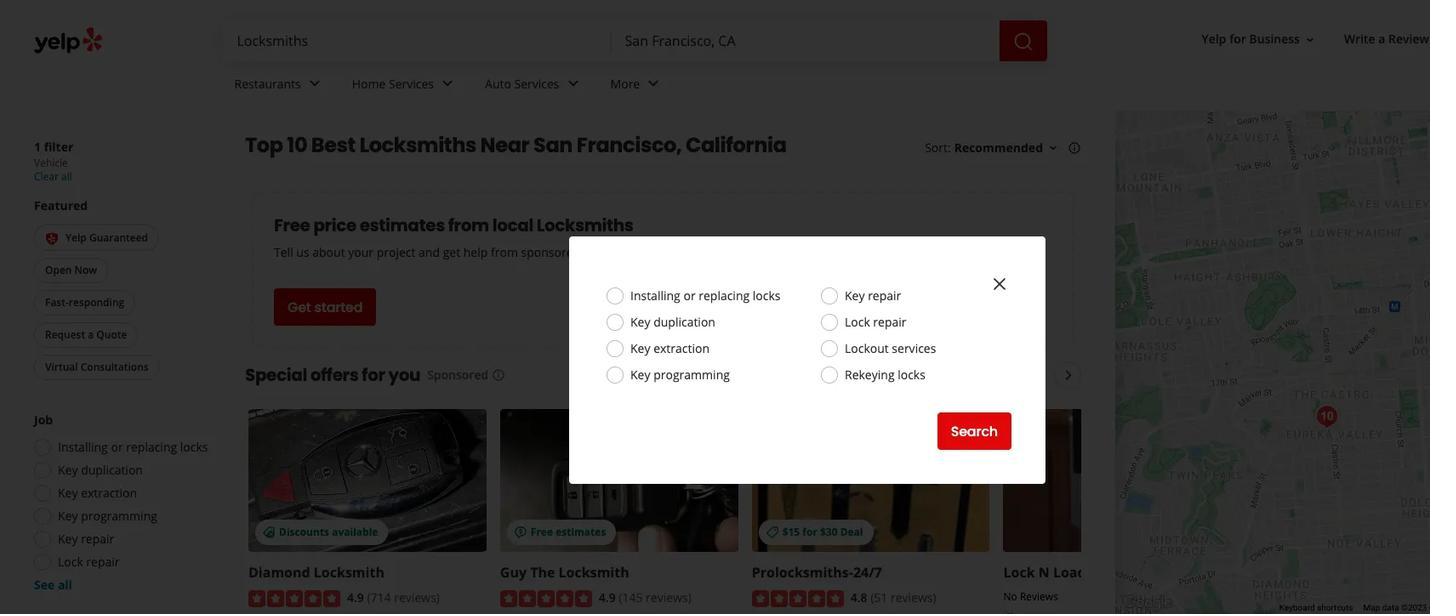 Task type: locate. For each thing, give the bounding box(es) containing it.
1 horizontal spatial for
[[803, 525, 818, 540]]

duplication
[[654, 314, 716, 330], [81, 463, 143, 479]]

about
[[313, 244, 345, 260]]

1 vertical spatial key extraction
[[58, 486, 137, 502]]

16 chevron down v2 image
[[1304, 33, 1318, 47]]

0 vertical spatial installing
[[631, 288, 681, 304]]

24 chevron down v2 image for home services
[[438, 74, 458, 94]]

free right 16 free estimates v2 icon
[[531, 525, 553, 540]]

1 services from the left
[[389, 75, 434, 92]]

24 chevron down v2 image inside more link
[[644, 74, 664, 94]]

1 horizontal spatial locksmiths
[[537, 214, 634, 237]]

lock up "see all"
[[58, 554, 83, 571]]

open
[[45, 263, 72, 278]]

2 vertical spatial for
[[803, 525, 818, 540]]

1 vertical spatial estimates
[[556, 525, 606, 540]]

featured group
[[31, 197, 211, 384]]

help
[[464, 244, 488, 260]]

2 services from the left
[[515, 75, 560, 92]]

1 horizontal spatial installing or replacing locks
[[631, 288, 781, 304]]

installing
[[631, 288, 681, 304], [58, 440, 108, 456]]

24 chevron down v2 image inside home services link
[[438, 74, 458, 94]]

16 verified v2 image
[[1004, 613, 1018, 615]]

1 horizontal spatial locks
[[753, 288, 781, 304]]

special offers for you
[[245, 363, 421, 387]]

lock repair inside search dialog
[[845, 314, 907, 330]]

3 reviews) from the left
[[891, 590, 937, 606]]

1 reviews) from the left
[[394, 590, 440, 606]]

top 10 best locksmiths near san francisco, california
[[245, 131, 787, 159]]

diamond
[[249, 564, 310, 582]]

1 horizontal spatial 24 chevron down v2 image
[[563, 74, 584, 94]]

key repair up lockout
[[845, 288, 902, 304]]

more
[[611, 75, 640, 92]]

replacing inside search dialog
[[699, 288, 750, 304]]

business categories element
[[221, 61, 1431, 111]]

24 chevron down v2 image inside restaurants link
[[305, 74, 325, 94]]

$15 for $30 deal
[[783, 525, 864, 540]]

1 vertical spatial locksmiths
[[537, 214, 634, 237]]

keyboard
[[1280, 604, 1316, 613]]

san
[[534, 131, 573, 159]]

2 vertical spatial locks
[[180, 440, 208, 456]]

2 4.9 from the left
[[599, 590, 616, 606]]

lock
[[845, 314, 871, 330], [58, 554, 83, 571], [1004, 564, 1036, 582]]

0 horizontal spatial yelp
[[66, 231, 87, 245]]

reviews) right "(145"
[[646, 590, 692, 606]]

1 vertical spatial yelp
[[66, 231, 87, 245]]

0 horizontal spatial 4.9 star rating image
[[249, 591, 340, 608]]

1 horizontal spatial from
[[491, 244, 518, 260]]

24 chevron down v2 image
[[438, 74, 458, 94], [563, 74, 584, 94]]

0 horizontal spatial reviews)
[[394, 590, 440, 606]]

home
[[352, 75, 386, 92]]

locksmith up (714
[[314, 564, 385, 582]]

0 vertical spatial or
[[684, 288, 696, 304]]

0 horizontal spatial for
[[362, 363, 385, 387]]

0 vertical spatial estimates
[[360, 214, 445, 237]]

1 horizontal spatial lock repair
[[845, 314, 907, 330]]

1 horizontal spatial or
[[684, 288, 696, 304]]

sponsored
[[427, 367, 489, 383]]

1 horizontal spatial installing
[[631, 288, 681, 304]]

lock repair
[[845, 314, 907, 330], [58, 554, 120, 571]]

lock inside search dialog
[[845, 314, 871, 330]]

1 horizontal spatial 24 chevron down v2 image
[[644, 74, 664, 94]]

a inside "element"
[[1379, 31, 1386, 47]]

key repair up "see all"
[[58, 532, 114, 548]]

fast-responding
[[45, 296, 124, 310]]

0 horizontal spatial free
[[274, 214, 310, 237]]

0 horizontal spatial 24 chevron down v2 image
[[438, 74, 458, 94]]

2 4.9 star rating image from the left
[[500, 591, 592, 608]]

installing down "businesses."
[[631, 288, 681, 304]]

free
[[274, 214, 310, 237], [531, 525, 553, 540]]

locksmith
[[314, 564, 385, 582], [559, 564, 630, 582], [1090, 564, 1161, 582]]

1 horizontal spatial key extraction
[[631, 340, 710, 357]]

1 horizontal spatial 4.9
[[599, 590, 616, 606]]

1 vertical spatial lock repair
[[58, 554, 120, 571]]

1 horizontal spatial replacing
[[699, 288, 750, 304]]

us
[[296, 244, 309, 260]]

0 vertical spatial from
[[448, 214, 489, 237]]

home services link
[[339, 61, 472, 111]]

1 vertical spatial a
[[88, 328, 94, 343]]

2 horizontal spatial lock
[[1004, 564, 1036, 582]]

1 4.9 star rating image from the left
[[249, 591, 340, 608]]

california
[[686, 131, 787, 159]]

auto services
[[485, 75, 560, 92]]

1 horizontal spatial extraction
[[654, 340, 710, 357]]

24 chevron down v2 image left auto
[[438, 74, 458, 94]]

services
[[389, 75, 434, 92], [515, 75, 560, 92]]

2 horizontal spatial locks
[[898, 367, 926, 383]]

2 locksmith from the left
[[559, 564, 630, 582]]

locksmith inside lock n load locksmith no reviews
[[1090, 564, 1161, 582]]

yelp inside user actions "element"
[[1202, 31, 1227, 47]]

1 horizontal spatial free
[[531, 525, 553, 540]]

4.9 left (714
[[347, 590, 364, 606]]

$15
[[783, 525, 800, 540]]

reviews) right the (51
[[891, 590, 937, 606]]

2 24 chevron down v2 image from the left
[[563, 74, 584, 94]]

1 horizontal spatial duplication
[[654, 314, 716, 330]]

lock n load locksmith no reviews
[[1004, 564, 1161, 604]]

0 horizontal spatial locksmiths
[[360, 131, 477, 159]]

0 horizontal spatial replacing
[[126, 440, 177, 456]]

0 horizontal spatial extraction
[[81, 486, 137, 502]]

for left you
[[362, 363, 385, 387]]

1 horizontal spatial programming
[[654, 367, 730, 383]]

map region
[[929, 53, 1431, 615]]

locksmiths down home services link
[[360, 131, 477, 159]]

24 chevron down v2 image right "restaurants"
[[305, 74, 325, 94]]

2 horizontal spatial reviews)
[[891, 590, 937, 606]]

locksmiths
[[360, 131, 477, 159], [537, 214, 634, 237]]

discounts available
[[279, 525, 378, 540]]

1 vertical spatial replacing
[[126, 440, 177, 456]]

1 vertical spatial installing
[[58, 440, 108, 456]]

1 vertical spatial key repair
[[58, 532, 114, 548]]

1 horizontal spatial yelp
[[1202, 31, 1227, 47]]

local
[[493, 214, 534, 237]]

0 vertical spatial key programming
[[631, 367, 730, 383]]

rekeying
[[845, 367, 895, 383]]

free for estimates
[[531, 525, 553, 540]]

key extraction
[[631, 340, 710, 357], [58, 486, 137, 502]]

for left 'business'
[[1230, 31, 1247, 47]]

0 vertical spatial key duplication
[[631, 314, 716, 330]]

estimates up the project
[[360, 214, 445, 237]]

search button
[[938, 413, 1012, 450]]

locksmith up "(145"
[[559, 564, 630, 582]]

2 reviews) from the left
[[646, 590, 692, 606]]

1 24 chevron down v2 image from the left
[[438, 74, 458, 94]]

1 horizontal spatial key programming
[[631, 367, 730, 383]]

1 vertical spatial programming
[[81, 509, 157, 525]]

next image
[[1059, 365, 1080, 386]]

request a quote
[[45, 328, 127, 343]]

free inside free price estimates from local locksmiths tell us about your project and get help from sponsored businesses.
[[274, 214, 310, 237]]

(51
[[871, 590, 888, 606]]

see
[[34, 577, 55, 594]]

option group
[[29, 412, 211, 594]]

4.9 star rating image for locksmith
[[249, 591, 340, 608]]

close image
[[990, 274, 1010, 294]]

fast-
[[45, 296, 69, 310]]

0 vertical spatial free
[[274, 214, 310, 237]]

0 vertical spatial for
[[1230, 31, 1247, 47]]

0 vertical spatial key repair
[[845, 288, 902, 304]]

4.8
[[851, 590, 868, 606]]

key duplication
[[631, 314, 716, 330], [58, 463, 143, 479]]

4.9 star rating image down diamond
[[249, 591, 340, 608]]

0 vertical spatial installing or replacing locks
[[631, 288, 781, 304]]

2 horizontal spatial for
[[1230, 31, 1247, 47]]

0 horizontal spatial key programming
[[58, 509, 157, 525]]

get
[[288, 297, 311, 317]]

lock inside lock n load locksmith no reviews
[[1004, 564, 1036, 582]]

option group containing job
[[29, 412, 211, 594]]

0 horizontal spatial lock repair
[[58, 554, 120, 571]]

a left quote
[[88, 328, 94, 343]]

offers
[[310, 363, 359, 387]]

1 24 chevron down v2 image from the left
[[305, 74, 325, 94]]

1 horizontal spatial key repair
[[845, 288, 902, 304]]

for left '$30'
[[803, 525, 818, 540]]

0 vertical spatial extraction
[[654, 340, 710, 357]]

yelp guaranteed
[[66, 231, 148, 245]]

you
[[389, 363, 421, 387]]

1 horizontal spatial lock
[[845, 314, 871, 330]]

from up help
[[448, 214, 489, 237]]

1 4.9 from the left
[[347, 590, 364, 606]]

1 vertical spatial all
[[58, 577, 72, 594]]

0 horizontal spatial key repair
[[58, 532, 114, 548]]

locksmiths up "businesses."
[[537, 214, 634, 237]]

0 horizontal spatial key extraction
[[58, 486, 137, 502]]

0 vertical spatial a
[[1379, 31, 1386, 47]]

tell
[[274, 244, 293, 260]]

0 vertical spatial yelp
[[1202, 31, 1227, 47]]

(714
[[367, 590, 391, 606]]

0 vertical spatial key extraction
[[631, 340, 710, 357]]

3 locksmith from the left
[[1090, 564, 1161, 582]]

0 horizontal spatial installing or replacing locks
[[58, 440, 208, 456]]

4.9 left "(145"
[[599, 590, 616, 606]]

0 horizontal spatial locks
[[180, 440, 208, 456]]

1 vertical spatial duplication
[[81, 463, 143, 479]]

yelp for yelp guaranteed
[[66, 231, 87, 245]]

a inside button
[[88, 328, 94, 343]]

auto services link
[[472, 61, 597, 111]]

or
[[684, 288, 696, 304], [111, 440, 123, 456]]

0 horizontal spatial 24 chevron down v2 image
[[305, 74, 325, 94]]

all right clear
[[61, 169, 72, 184]]

a for request
[[88, 328, 94, 343]]

write a review link
[[1338, 24, 1431, 55]]

1
[[34, 139, 41, 155]]

duplication inside search dialog
[[654, 314, 716, 330]]

0 horizontal spatial programming
[[81, 509, 157, 525]]

reviews
[[1021, 590, 1059, 604]]

0 horizontal spatial locksmith
[[314, 564, 385, 582]]

lock repair up "see all"
[[58, 554, 120, 571]]

lock repair inside option group
[[58, 554, 120, 571]]

1 vertical spatial extraction
[[81, 486, 137, 502]]

estimates up guy the locksmith link in the bottom of the page
[[556, 525, 606, 540]]

16 info v2 image
[[1068, 141, 1082, 155], [492, 368, 506, 382]]

24 chevron down v2 image
[[305, 74, 325, 94], [644, 74, 664, 94]]

restaurants
[[235, 75, 301, 92]]

services right home
[[389, 75, 434, 92]]

1 vertical spatial installing or replacing locks
[[58, 440, 208, 456]]

locks inside option group
[[180, 440, 208, 456]]

1 horizontal spatial reviews)
[[646, 590, 692, 606]]

lock up lockout
[[845, 314, 871, 330]]

24 chevron down v2 image right more
[[644, 74, 664, 94]]

1 vertical spatial key programming
[[58, 509, 157, 525]]

24 chevron down v2 image right auto services
[[563, 74, 584, 94]]

0 horizontal spatial 4.9
[[347, 590, 364, 606]]

prolocksmiths-
[[752, 564, 854, 582]]

key extraction inside option group
[[58, 486, 137, 502]]

1 horizontal spatial key duplication
[[631, 314, 716, 330]]

yelp right "16 yelp guaranteed v2" icon
[[66, 231, 87, 245]]

for inside button
[[1230, 31, 1247, 47]]

open now
[[45, 263, 97, 278]]

load
[[1054, 564, 1087, 582]]

4.9 for guy the locksmith
[[599, 590, 616, 606]]

diamond locksmith link
[[249, 564, 385, 582]]

yelp left 'business'
[[1202, 31, 1227, 47]]

16 yelp guaranteed v2 image
[[45, 232, 59, 245]]

key programming inside search dialog
[[631, 367, 730, 383]]

2 24 chevron down v2 image from the left
[[644, 74, 664, 94]]

virtual consultations button
[[34, 355, 160, 381]]

installing down virtual consultations button
[[58, 440, 108, 456]]

your
[[348, 244, 374, 260]]

installing or replacing locks
[[631, 288, 781, 304], [58, 440, 208, 456]]

g
[[1430, 604, 1431, 613]]

0 vertical spatial lock repair
[[845, 314, 907, 330]]

0 horizontal spatial installing
[[58, 440, 108, 456]]

1 horizontal spatial 16 info v2 image
[[1068, 141, 1082, 155]]

4.9 star rating image
[[249, 591, 340, 608], [500, 591, 592, 608]]

0 vertical spatial duplication
[[654, 314, 716, 330]]

0 horizontal spatial estimates
[[360, 214, 445, 237]]

key programming inside option group
[[58, 509, 157, 525]]

reviews) right (714
[[394, 590, 440, 606]]

1 vertical spatial 16 info v2 image
[[492, 368, 506, 382]]

yelp inside featured group
[[66, 231, 87, 245]]

24 chevron down v2 image inside the auto services link
[[563, 74, 584, 94]]

key repair inside option group
[[58, 532, 114, 548]]

quote
[[96, 328, 127, 343]]

search dialog
[[0, 0, 1431, 615]]

0 horizontal spatial from
[[448, 214, 489, 237]]

0 vertical spatial programming
[[654, 367, 730, 383]]

all right see in the bottom left of the page
[[58, 577, 72, 594]]

0 horizontal spatial 16 info v2 image
[[492, 368, 506, 382]]

locks
[[753, 288, 781, 304], [898, 367, 926, 383], [180, 440, 208, 456]]

services right auto
[[515, 75, 560, 92]]

or inside search dialog
[[684, 288, 696, 304]]

24 chevron down v2 image for restaurants
[[305, 74, 325, 94]]

google image
[[1120, 592, 1176, 615]]

and
[[419, 244, 440, 260]]

lock n load locksmith link
[[1004, 564, 1161, 582]]

prolocksmiths-24/7
[[752, 564, 883, 582]]

services for auto services
[[515, 75, 560, 92]]

free up tell
[[274, 214, 310, 237]]

lock repair up lockout
[[845, 314, 907, 330]]

available
[[332, 525, 378, 540]]

from down local
[[491, 244, 518, 260]]

1 vertical spatial from
[[491, 244, 518, 260]]

1 vertical spatial key duplication
[[58, 463, 143, 479]]

locksmith up google image at the bottom of the page
[[1090, 564, 1161, 582]]

write
[[1345, 31, 1376, 47]]

all inside 1 filter vehicle clear all
[[61, 169, 72, 184]]

0 horizontal spatial a
[[88, 328, 94, 343]]

0 vertical spatial replacing
[[699, 288, 750, 304]]

None search field
[[223, 20, 1051, 61]]

keyboard shortcuts
[[1280, 604, 1354, 613]]

0 vertical spatial all
[[61, 169, 72, 184]]

free for price
[[274, 214, 310, 237]]

0 horizontal spatial duplication
[[81, 463, 143, 479]]

extraction
[[654, 340, 710, 357], [81, 486, 137, 502]]

24 chevron down v2 image for auto services
[[563, 74, 584, 94]]

4.9 star rating image down the the
[[500, 591, 592, 608]]

deal
[[841, 525, 864, 540]]

0 horizontal spatial services
[[389, 75, 434, 92]]

a right write
[[1379, 31, 1386, 47]]

lock left n
[[1004, 564, 1036, 582]]

0 horizontal spatial key duplication
[[58, 463, 143, 479]]

1 vertical spatial locks
[[898, 367, 926, 383]]

1 horizontal spatial locksmith
[[559, 564, 630, 582]]



Task type: describe. For each thing, give the bounding box(es) containing it.
key extraction inside search dialog
[[631, 340, 710, 357]]

more link
[[597, 61, 678, 111]]

reviews) for guy the locksmith
[[646, 590, 692, 606]]

get started
[[288, 297, 363, 317]]

diamond locksmith
[[249, 564, 385, 582]]

consultations
[[81, 360, 149, 375]]

reviews) for diamond locksmith
[[394, 590, 440, 606]]

responding
[[69, 296, 124, 310]]

guy the locksmith link
[[500, 564, 630, 582]]

services for home services
[[389, 75, 434, 92]]

24 chevron down v2 image for more
[[644, 74, 664, 94]]

lockout services
[[845, 340, 937, 357]]

key duplication inside search dialog
[[631, 314, 716, 330]]

0 vertical spatial locks
[[753, 288, 781, 304]]

16 free estimates v2 image
[[514, 526, 528, 539]]

businesses.
[[584, 244, 648, 260]]

services
[[892, 340, 937, 357]]

the
[[530, 564, 555, 582]]

locksmiths inside free price estimates from local locksmiths tell us about your project and get help from sponsored businesses.
[[537, 214, 634, 237]]

map
[[1364, 604, 1381, 613]]

installing inside search dialog
[[631, 288, 681, 304]]

price
[[314, 214, 357, 237]]

search image
[[1013, 31, 1034, 52]]

restaurants link
[[221, 61, 339, 111]]

1 filter vehicle clear all
[[34, 139, 73, 184]]

get
[[443, 244, 461, 260]]

yelp for business
[[1202, 31, 1301, 47]]

guaranteed
[[89, 231, 148, 245]]

n
[[1039, 564, 1050, 582]]

extraction inside search dialog
[[654, 340, 710, 357]]

all inside option group
[[58, 577, 72, 594]]

fast-responding button
[[34, 291, 136, 316]]

installing inside option group
[[58, 440, 108, 456]]

keyboard shortcuts button
[[1280, 603, 1354, 615]]

©2023
[[1402, 604, 1428, 613]]

auto
[[485, 75, 512, 92]]

prolocksmiths-24/7 link
[[752, 564, 883, 582]]

0 horizontal spatial lock
[[58, 554, 83, 571]]

key repair inside search dialog
[[845, 288, 902, 304]]

see all
[[34, 577, 72, 594]]

rekeying locks
[[845, 367, 926, 383]]

for for $15
[[803, 525, 818, 540]]

yelp for yelp for business
[[1202, 31, 1227, 47]]

programming inside option group
[[81, 509, 157, 525]]

home services
[[352, 75, 434, 92]]

see all button
[[34, 577, 72, 594]]

review
[[1389, 31, 1430, 47]]

4.9 for diamond locksmith
[[347, 590, 364, 606]]

reviews) for prolocksmiths-24/7
[[891, 590, 937, 606]]

free price estimates from local locksmiths tell us about your project and get help from sponsored businesses.
[[274, 214, 648, 260]]

1 locksmith from the left
[[314, 564, 385, 582]]

request
[[45, 328, 85, 343]]

16 deal v2 image
[[766, 526, 779, 539]]

vehicle
[[34, 156, 68, 170]]

free price estimates from local locksmiths image
[[887, 233, 972, 318]]

sort:
[[925, 140, 951, 156]]

lockout
[[845, 340, 889, 357]]

16 info v2 image for special offers for you
[[492, 368, 506, 382]]

featured
[[34, 197, 88, 214]]

$30
[[821, 525, 838, 540]]

job
[[34, 412, 53, 429]]

francisco,
[[577, 131, 682, 159]]

search
[[951, 422, 998, 441]]

project
[[377, 244, 416, 260]]

programming inside search dialog
[[654, 367, 730, 383]]

virtual
[[45, 360, 78, 375]]

discounts
[[279, 525, 329, 540]]

estimates inside free price estimates from local locksmiths tell us about your project and get help from sponsored businesses.
[[360, 214, 445, 237]]

4.8 (51 reviews)
[[851, 590, 937, 606]]

0 vertical spatial locksmiths
[[360, 131, 477, 159]]

map data ©2023 g
[[1364, 604, 1431, 613]]

guy the locksmith
[[500, 564, 630, 582]]

24/7
[[854, 564, 883, 582]]

installing or replacing locks inside search dialog
[[631, 288, 781, 304]]

a for write
[[1379, 31, 1386, 47]]

request a quote button
[[34, 323, 138, 348]]

user actions element
[[1189, 24, 1431, 58]]

16 discount available v2 image
[[262, 526, 276, 539]]

locksmith central image
[[1310, 400, 1344, 434]]

near
[[481, 131, 530, 159]]

installing or replacing locks inside option group
[[58, 440, 208, 456]]

started
[[315, 297, 363, 317]]

now
[[75, 263, 97, 278]]

filter
[[44, 139, 73, 155]]

shortcuts
[[1318, 604, 1354, 613]]

free estimates
[[531, 525, 606, 540]]

data
[[1383, 604, 1400, 613]]

4.8 star rating image
[[752, 591, 844, 608]]

for for yelp
[[1230, 31, 1247, 47]]

get started button
[[274, 289, 377, 326]]

business
[[1250, 31, 1301, 47]]

virtual consultations
[[45, 360, 149, 375]]

0 horizontal spatial or
[[111, 440, 123, 456]]

(145
[[619, 590, 643, 606]]

$15 for $30 deal link
[[752, 409, 990, 552]]

extraction inside option group
[[81, 486, 137, 502]]

4.9 star rating image for the
[[500, 591, 592, 608]]

open now button
[[34, 258, 108, 284]]

yelp guaranteed button
[[34, 225, 159, 251]]

16 info v2 image for top 10 best locksmiths near san francisco, california
[[1068, 141, 1082, 155]]

clear
[[34, 169, 59, 184]]

10
[[287, 131, 307, 159]]

1 vertical spatial for
[[362, 363, 385, 387]]

sponsored
[[521, 244, 581, 260]]

top
[[245, 131, 283, 159]]

1 horizontal spatial estimates
[[556, 525, 606, 540]]

replacing inside option group
[[126, 440, 177, 456]]

free estimates link
[[500, 409, 739, 552]]

guy
[[500, 564, 527, 582]]



Task type: vqa. For each thing, say whether or not it's contained in the screenshot.
alley
no



